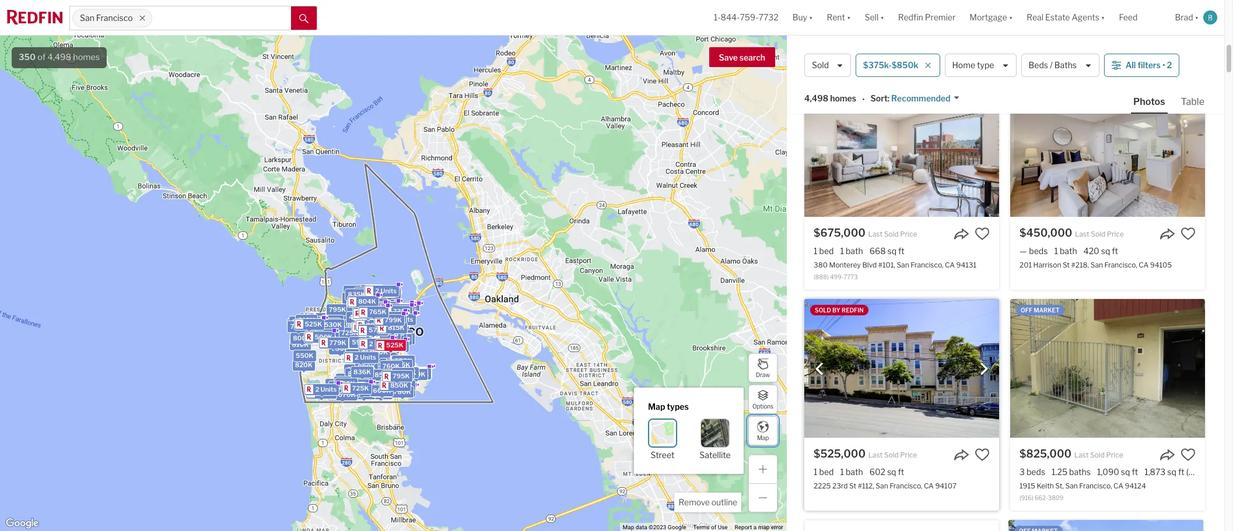 Task type: vqa. For each thing, say whether or not it's contained in the screenshot.
left results
no



Task type: locate. For each thing, give the bounding box(es) containing it.
695k up 656k
[[366, 336, 384, 344]]

off market for $675,000
[[815, 86, 854, 93]]

options button
[[749, 385, 778, 414]]

1 up 380
[[814, 246, 818, 256]]

671k
[[347, 306, 363, 314]]

0 vertical spatial redfin
[[898, 12, 923, 22]]

buy
[[793, 12, 807, 22]]

ca
[[895, 47, 913, 62], [945, 261, 955, 270], [1139, 261, 1149, 270], [924, 482, 934, 491], [1114, 482, 1124, 491]]

francisco, for 201 harrison st #218, san francisco, ca 94105
[[1105, 261, 1137, 270]]

favorite button checkbox for $450,000
[[1181, 226, 1196, 242]]

redfin up baths at the right
[[1063, 53, 1081, 60]]

795k up 503k in the left bottom of the page
[[392, 372, 410, 381]]

1 vertical spatial 665k
[[394, 369, 412, 377]]

map for map
[[757, 434, 769, 441]]

ft up market insights link
[[1104, 25, 1110, 35]]

0 vertical spatial 735k
[[393, 307, 410, 315]]

635k right 592k
[[374, 388, 391, 396]]

None search field
[[152, 6, 291, 30]]

5
[[363, 313, 368, 321]]

565k
[[377, 385, 394, 394]]

1 vertical spatial market
[[1034, 307, 1060, 314]]

price for $688,000
[[901, 9, 918, 18]]

1 bath for $688,000
[[840, 25, 863, 35]]

beds / baths
[[1029, 60, 1077, 70]]

ft for $675,000
[[898, 246, 905, 256]]

1 bath for $675,000
[[840, 246, 863, 256]]

4,498 down sold button
[[805, 94, 829, 103]]

1 vertical spatial map
[[757, 434, 769, 441]]

2 vertical spatial 790k
[[328, 380, 345, 388]]

favorite button image
[[975, 5, 990, 20], [1181, 5, 1196, 20], [975, 226, 990, 242], [1181, 226, 1196, 242]]

1 vertical spatial 515k
[[394, 361, 410, 369]]

1 horizontal spatial 790k
[[353, 334, 371, 342]]

460k down 399k on the left bottom
[[380, 365, 398, 373]]

1 vertical spatial st
[[849, 482, 857, 491]]

of for 350
[[38, 52, 46, 62]]

2 horizontal spatial 790k
[[399, 369, 416, 377]]

1 bath up 23rd
[[840, 467, 863, 477]]

392k
[[370, 319, 387, 327]]

redfin inside button
[[898, 12, 923, 22]]

1 bath down estate
[[1046, 25, 1069, 35]]

3809
[[1048, 495, 1064, 502]]

3 ▾ from the left
[[880, 12, 884, 22]]

420
[[1084, 246, 1100, 256]]

1 ▾ from the left
[[809, 12, 813, 22]]

730k left 503k in the left bottom of the page
[[378, 385, 395, 393]]

san right #101, on the right of the page
[[897, 261, 909, 270]]

bed for $525,000
[[819, 467, 834, 477]]

last up 668 at the right of the page
[[868, 230, 883, 239]]

400k up 503k in the left bottom of the page
[[407, 369, 425, 378]]

0 horizontal spatial of
[[38, 52, 46, 62]]

0 vertical spatial map
[[648, 402, 665, 412]]

675k up 607k
[[346, 366, 364, 374]]

4 ▾ from the left
[[1009, 12, 1013, 22]]

price up 668 sq ft
[[900, 230, 917, 239]]

395k
[[384, 312, 402, 320]]

810k
[[387, 313, 403, 321], [298, 316, 315, 325], [292, 341, 308, 349]]

815k down 715k
[[388, 324, 404, 332]]

favorite button checkbox for $688,000
[[975, 5, 990, 20]]

350
[[19, 52, 36, 62]]

730k down 804k
[[354, 308, 372, 316]]

by
[[833, 307, 841, 314]]

740k
[[380, 288, 398, 296]]

830k
[[349, 345, 367, 353], [382, 379, 399, 388], [361, 389, 379, 397]]

bed up 380
[[819, 246, 834, 256]]

1 horizontal spatial 795k
[[392, 372, 410, 381]]

bath for $525,000
[[846, 467, 863, 477]]

last up 705
[[1075, 9, 1089, 18]]

0 vertical spatial 515k
[[339, 331, 356, 339]]

2 favorite button image from the left
[[1181, 447, 1196, 463]]

price for $695,000
[[1107, 9, 1124, 18]]

735k
[[393, 307, 410, 315], [381, 361, 398, 369]]

674k up 570k
[[357, 301, 374, 309]]

0 vertical spatial 830k
[[349, 345, 367, 353]]

san inside 380 monterey blvd #101, san francisco, ca 94131 (888) 499-7773
[[897, 261, 909, 270]]

1 vertical spatial 815k
[[377, 366, 394, 374]]

map inside button
[[757, 434, 769, 441]]

0 horizontal spatial 550k
[[296, 352, 313, 360]]

1 vertical spatial homes
[[830, 94, 857, 103]]

0 horizontal spatial 835k
[[348, 291, 365, 299]]

1 horizontal spatial off market
[[1021, 307, 1060, 314]]

1 horizontal spatial favorite button image
[[1181, 447, 1196, 463]]

price for $825,000
[[1106, 451, 1123, 460]]

1 vertical spatial •
[[862, 94, 865, 104]]

0 vertical spatial 730k
[[354, 308, 372, 316]]

monterey
[[829, 261, 861, 270]]

francisco, inside 380 monterey blvd #101, san francisco, ca 94131 (888) 499-7773
[[911, 261, 944, 270]]

sold for $450,000
[[1091, 230, 1106, 239]]

1 horizontal spatial 780k
[[393, 388, 411, 396]]

2 vertical spatial 610k
[[383, 379, 400, 387]]

• inside all filters • 2 button
[[1163, 60, 1165, 70]]

0 horizontal spatial 460k
[[349, 313, 366, 321]]

map left types
[[648, 402, 665, 412]]

market down "harrison"
[[1034, 307, 1060, 314]]

last up baths
[[1075, 451, 1089, 460]]

0 vertical spatial 460k
[[349, 313, 366, 321]]

503k
[[395, 381, 413, 389]]

1 vertical spatial 835k
[[386, 382, 403, 390]]

last for $450,000
[[1075, 230, 1090, 239]]

1 horizontal spatial redfin
[[1063, 53, 1081, 60]]

1 vertical spatial 4,498
[[805, 94, 829, 103]]

1 vertical spatial of
[[711, 525, 717, 531]]

favorite button image
[[975, 447, 990, 463], [1181, 447, 1196, 463]]

1 vertical spatial 730k
[[378, 385, 395, 393]]

0 horizontal spatial 4,498
[[47, 52, 71, 62]]

#218,
[[1071, 261, 1089, 270]]

ca left 94105
[[1139, 261, 1149, 270]]

710k up 480k
[[348, 339, 364, 347]]

last up 420
[[1075, 230, 1090, 239]]

509k
[[408, 370, 426, 378]]

0 horizontal spatial 805k
[[349, 327, 367, 335]]

0 horizontal spatial off market
[[815, 86, 854, 93]]

6 ▾ from the left
[[1195, 12, 1199, 22]]

0 horizontal spatial (415)
[[814, 53, 828, 60]]

805k down 705k
[[386, 318, 403, 326]]

1 bath
[[840, 25, 863, 35], [1046, 25, 1069, 35], [840, 246, 863, 256], [1054, 246, 1077, 256], [840, 467, 863, 477]]

720k down 505k
[[369, 334, 386, 342]]

photo of 2225 23rd st #112, san francisco, ca 94107 image
[[805, 299, 999, 438]]

bath up #112,
[[846, 467, 863, 477]]

st right 23rd
[[849, 482, 857, 491]]

1 bath for $450,000
[[1054, 246, 1077, 256]]

off market for $825,000
[[1021, 307, 1060, 314]]

760k
[[387, 307, 404, 315], [362, 321, 379, 329], [366, 321, 383, 330], [342, 324, 359, 332], [382, 363, 400, 371], [393, 367, 411, 375]]

500k down 530k
[[314, 333, 332, 341]]

last sold price up the 420 sq ft
[[1075, 230, 1124, 239]]

1 vertical spatial 660k
[[364, 346, 382, 354]]

23rd
[[833, 482, 848, 491]]

1 horizontal spatial 400k
[[407, 369, 425, 378]]

ft right 420
[[1112, 246, 1118, 256]]

0 vertical spatial st
[[1063, 261, 1070, 270]]

675k
[[290, 320, 307, 328], [296, 331, 314, 339], [346, 366, 364, 374]]

google image
[[3, 516, 41, 531]]

ca for 380 monterey blvd #101, san francisco, ca 94131 (888) 499-7773
[[945, 261, 955, 270]]

1 vertical spatial redfin
[[1063, 53, 1081, 60]]

remove outline button
[[675, 493, 742, 513]]

2225 23rd st #112, san francisco, ca 94107
[[814, 482, 957, 491]]

ft for $825,000
[[1132, 467, 1138, 477]]

2225
[[814, 482, 831, 491]]

• for filters
[[1163, 60, 1165, 70]]

1 bed for $695,000
[[1020, 25, 1040, 35]]

2 vertical spatial 830k
[[361, 389, 379, 397]]

1 bath for $695,000
[[1046, 25, 1069, 35]]

836k
[[353, 368, 371, 376]]

0 horizontal spatial favorite button image
[[975, 447, 990, 463]]

505k
[[368, 323, 386, 331]]

500k down 5
[[356, 324, 374, 332]]

last sold price for $675,000
[[868, 230, 917, 239]]

map for map types
[[648, 402, 665, 412]]

1 horizontal spatial 805k
[[386, 318, 403, 326]]

beds for 3 beds
[[1027, 467, 1046, 477]]

610k
[[364, 309, 380, 317], [362, 346, 378, 354], [383, 379, 400, 387]]

713k
[[328, 310, 344, 318]]

555k
[[392, 305, 410, 313]]

of right 350
[[38, 52, 46, 62]]

350 of 4,498 homes
[[19, 52, 100, 62]]

500k down 782k
[[355, 297, 373, 305]]

sq right 602
[[887, 467, 896, 477]]

665k up 398k
[[386, 342, 403, 350]]

map inside dialog
[[648, 402, 665, 412]]

all filters • 2
[[1126, 60, 1172, 70]]

0 vertical spatial 635k
[[363, 286, 381, 295]]

710k down 392k
[[363, 329, 379, 338]]

835k up 671k
[[348, 291, 365, 299]]

bed down real
[[1025, 25, 1040, 35]]

785k
[[355, 296, 372, 304], [349, 302, 367, 310], [411, 370, 429, 378]]

0 horizontal spatial 799k
[[352, 308, 370, 316]]

• inside 4,498 homes •
[[862, 94, 865, 104]]

last up "755"
[[869, 9, 884, 18]]

475k up 671k
[[345, 294, 362, 302]]

sq for $525,000
[[887, 467, 896, 477]]

st
[[1063, 261, 1070, 270], [849, 482, 857, 491]]

map for map data ©2023 google
[[623, 525, 634, 531]]

map region
[[0, 0, 888, 531]]

1 vertical spatial 805k
[[349, 327, 367, 335]]

785k up 503k in the left bottom of the page
[[411, 370, 429, 378]]

▾ for rent ▾
[[847, 12, 851, 22]]

off for $825,000
[[1021, 307, 1033, 314]]

last sold price for $450,000
[[1075, 230, 1124, 239]]

4
[[393, 306, 398, 314], [363, 307, 367, 315], [369, 308, 373, 316], [387, 310, 391, 318], [359, 316, 364, 324], [385, 320, 389, 329], [325, 389, 329, 397]]

5 ▾ from the left
[[1101, 12, 1105, 22]]

790k down 490k
[[353, 334, 371, 342]]

695k left 530k
[[290, 322, 308, 330]]

0 horizontal spatial market
[[828, 86, 854, 93]]

2 horizontal spatial 550k
[[388, 343, 406, 351]]

sort
[[871, 94, 888, 103]]

photo of 201 harrison st #218, san francisco, ca 94105 image
[[1010, 78, 1205, 217]]

7773
[[844, 274, 858, 281]]

bath for $688,000
[[846, 25, 863, 35]]

705 sq ft
[[1076, 25, 1110, 35]]

sq right 668 at the right of the page
[[888, 246, 897, 256]]

off market up 4,498 homes •
[[815, 86, 854, 93]]

480k
[[348, 351, 366, 359]]

photo of 1187 gilman ave, san francisco, ca 94124 image
[[1009, 520, 1204, 531]]

bath up #218,
[[1060, 246, 1077, 256]]

harrison
[[1034, 261, 1061, 270]]

st for $450,000
[[1063, 261, 1070, 270]]

1 bed down real
[[1020, 25, 1040, 35]]

bed down "rent"
[[819, 25, 834, 35]]

575k up 503k in the left bottom of the page
[[393, 365, 411, 373]]

1 vertical spatial 460k
[[380, 365, 398, 373]]

sq for $695,000
[[1093, 25, 1102, 35]]

homes down san francisco
[[73, 52, 100, 62]]

800k
[[375, 288, 393, 296], [370, 289, 388, 297], [376, 290, 394, 299], [379, 292, 397, 300], [392, 307, 410, 315], [291, 318, 309, 326], [293, 335, 311, 343], [370, 348, 388, 356], [357, 363, 375, 371], [394, 370, 412, 378], [367, 370, 385, 379], [390, 378, 408, 386], [355, 381, 373, 389], [314, 386, 332, 394], [372, 390, 390, 398], [355, 390, 373, 398]]

2 vertical spatial 720k
[[359, 374, 376, 382]]

ca inside 380 monterey blvd #101, san francisco, ca 94131 (888) 499-7773
[[945, 261, 955, 270]]

1,090 sq ft
[[1097, 467, 1138, 477]]

656k
[[376, 345, 394, 353]]

favorite button checkbox for $675,000
[[975, 226, 990, 242]]

san inside the 1915 keith st, san francisco, ca 94124 (916) 662-3809
[[1066, 482, 1078, 491]]

1 up monterey
[[840, 246, 844, 256]]

map down the "options"
[[757, 434, 769, 441]]

market for $675,000
[[828, 86, 854, 93]]

635k up 804k
[[363, 286, 381, 295]]

off
[[815, 86, 827, 93], [1021, 307, 1033, 314]]

favorite button checkbox
[[975, 5, 990, 20], [1181, 5, 1196, 20], [975, 226, 990, 242], [1181, 226, 1196, 242], [975, 447, 990, 463]]

last sold price for $825,000
[[1075, 451, 1123, 460]]

665k down 398k
[[394, 369, 412, 377]]

430k
[[371, 303, 389, 311], [319, 331, 336, 339]]

0 vertical spatial •
[[1163, 60, 1165, 70]]

1 right buy ▾ dropdown button
[[814, 25, 818, 35]]

1 bed for $688,000
[[814, 25, 834, 35]]

bath for $450,000
[[1060, 246, 1077, 256]]

0 horizontal spatial 780k
[[370, 299, 388, 307]]

824-
[[829, 53, 842, 60]]

2 ▾ from the left
[[847, 12, 851, 22]]

850k
[[347, 296, 364, 304], [362, 300, 380, 308], [359, 303, 377, 312], [370, 304, 387, 312], [389, 306, 406, 314], [382, 316, 400, 324], [323, 317, 341, 325], [355, 328, 373, 336], [368, 331, 386, 339], [393, 331, 411, 340], [394, 357, 412, 365], [374, 371, 392, 379], [390, 381, 408, 390], [345, 384, 363, 392]]

0 horizontal spatial 680k
[[366, 329, 384, 337]]

walkthrough
[[877, 86, 925, 93]]

475k left 509k
[[389, 378, 407, 386]]

francisco, down 602 sq ft
[[890, 482, 923, 491]]

san down 602
[[876, 482, 888, 491]]

1 favorite button image from the left
[[975, 447, 990, 463]]

0 vertical spatial homes
[[73, 52, 100, 62]]

sold up 602 sq ft
[[884, 451, 899, 460]]

sell ▾ button
[[858, 0, 891, 35]]

0 horizontal spatial 400k
[[388, 342, 406, 351]]

photo of 1915 keith st, san francisco, ca 94124 image
[[1010, 299, 1205, 438]]

2 (415) from the left
[[1020, 53, 1033, 60]]

94124
[[1125, 482, 1146, 491]]

submit search image
[[299, 14, 309, 23]]

map types
[[648, 402, 689, 412]]

favorite button checkbox
[[1181, 447, 1196, 463]]

1 vertical spatial 680k
[[366, 329, 384, 337]]

0 horizontal spatial •
[[862, 94, 865, 104]]

720k up 592k
[[359, 374, 376, 382]]

1 horizontal spatial 475k
[[389, 378, 407, 386]]

all
[[1126, 60, 1136, 70]]

0 vertical spatial 835k
[[348, 291, 365, 299]]

94107
[[935, 482, 957, 491]]

last sold price for $695,000
[[1075, 9, 1124, 18]]

market for $825,000
[[1034, 307, 1060, 314]]

1 down $695,000
[[1020, 25, 1024, 35]]

sq for $450,000
[[1101, 246, 1110, 256]]

0 vertical spatial off market
[[815, 86, 854, 93]]

94131
[[956, 261, 977, 270]]

0 vertical spatial 400k
[[388, 342, 406, 351]]

$375k-
[[863, 60, 892, 70]]

price for $525,000
[[900, 451, 917, 460]]

ft up 380 monterey blvd #101, san francisco, ca 94131 (888) 499-7773
[[898, 246, 905, 256]]

insights
[[1113, 51, 1148, 62]]

san
[[80, 13, 94, 23], [805, 47, 828, 62], [897, 261, 909, 270], [1091, 261, 1103, 270], [876, 482, 888, 491], [1066, 482, 1078, 491]]

bed for $688,000
[[819, 25, 834, 35]]

1 bath up #218,
[[1054, 246, 1077, 256]]

1 horizontal spatial 680k
[[389, 316, 407, 325]]

1 up 23rd
[[840, 467, 844, 477]]

remove $375k-$850k image
[[924, 62, 931, 69]]

sold for $695,000
[[1091, 9, 1105, 18]]

0 vertical spatial off
[[815, 86, 827, 93]]

1 vertical spatial 695k
[[366, 336, 384, 344]]

1 bed up 380
[[814, 246, 834, 256]]

1 vertical spatial 550k
[[388, 343, 406, 351]]

▾ right mortgage
[[1009, 12, 1013, 22]]

market insights | city guide
[[1079, 51, 1205, 62]]

dialog containing map types
[[634, 388, 744, 474]]

668
[[870, 246, 886, 256]]

1 vertical spatial 735k
[[381, 361, 398, 369]]

(415) 824-1100
[[814, 53, 856, 60]]

1 horizontal spatial homes
[[830, 94, 857, 103]]

0 horizontal spatial 730k
[[354, 308, 372, 316]]

0 vertical spatial of
[[38, 52, 46, 62]]

1 625k from the top
[[363, 306, 381, 314]]

sold up the 420 sq ft
[[1091, 230, 1106, 239]]

640k
[[359, 304, 377, 313], [352, 311, 370, 319], [351, 317, 369, 326], [350, 319, 367, 327], [368, 331, 386, 339], [364, 348, 382, 356]]

0 vertical spatial 815k
[[388, 324, 404, 332]]

favorite button image for $675,000
[[975, 226, 990, 242]]

715k
[[391, 315, 407, 323]]

460k up 490k
[[349, 313, 366, 321]]

last up 602
[[868, 451, 883, 460]]

last for $825,000
[[1075, 451, 1089, 460]]

1 (415) from the left
[[814, 53, 828, 60]]

▾ right buy
[[809, 12, 813, 22]]

4,498 inside 4,498 homes •
[[805, 94, 829, 103]]

790k
[[353, 334, 371, 342], [399, 369, 416, 377], [328, 380, 345, 388]]

1 horizontal spatial off
[[1021, 307, 1033, 314]]

1 horizontal spatial of
[[711, 525, 717, 531]]

0 vertical spatial beds
[[1029, 246, 1048, 256]]

price up the 705 sq ft on the top
[[1107, 9, 1124, 18]]

3232
[[1047, 53, 1062, 60]]

outline
[[712, 498, 737, 508]]

▾ for sell ▾
[[880, 12, 884, 22]]

last sold price up 602 sq ft
[[868, 451, 917, 460]]

bath down estate
[[1052, 25, 1069, 35]]

669k
[[391, 309, 408, 317]]

sold for $688,000
[[885, 9, 900, 18]]

map left data
[[623, 525, 634, 531]]

1 bath for $525,000
[[840, 467, 863, 477]]

sell ▾ button
[[865, 0, 884, 35]]

1 horizontal spatial 4,498
[[805, 94, 829, 103]]

674k down 599k
[[348, 351, 365, 359]]

ca left 94107
[[924, 482, 934, 491]]

last sold price up 668 sq ft
[[868, 230, 917, 239]]

1 bed down "rent"
[[814, 25, 834, 35]]

1 bed for $525,000
[[814, 467, 834, 477]]

1 bed
[[814, 25, 834, 35], [1020, 25, 1040, 35], [814, 246, 834, 256], [814, 467, 834, 477]]

0 horizontal spatial off
[[815, 86, 827, 93]]

4,498 right 350
[[47, 52, 71, 62]]

in
[[361, 287, 367, 295], [377, 314, 383, 322], [376, 318, 381, 326], [384, 337, 389, 345], [384, 337, 389, 345]]

dialog
[[634, 388, 744, 474]]

725k
[[341, 329, 358, 337], [354, 337, 371, 345], [361, 339, 378, 348], [385, 378, 402, 386], [354, 379, 371, 387], [352, 384, 369, 393]]

for
[[962, 47, 980, 62]]

1,873 sq ft (lot)
[[1145, 467, 1201, 477]]

homes inside 4,498 homes •
[[830, 94, 857, 103]]

1 vertical spatial off market
[[1021, 307, 1060, 314]]

0 vertical spatial 695k
[[290, 322, 308, 330]]

675k left 779k on the left bottom of page
[[296, 331, 314, 339]]

599k
[[352, 338, 369, 346]]

of left use
[[711, 525, 717, 531]]

premier
[[925, 12, 956, 22]]

2 units
[[375, 287, 396, 295], [370, 299, 392, 307], [361, 299, 382, 307], [371, 303, 392, 311], [346, 304, 367, 312], [364, 305, 385, 313], [365, 308, 387, 317], [364, 311, 386, 319], [384, 315, 405, 323], [373, 315, 394, 323], [371, 315, 392, 323], [392, 316, 413, 324], [387, 316, 408, 325], [367, 320, 389, 329], [370, 323, 391, 331], [365, 328, 387, 336], [391, 335, 412, 343], [369, 340, 390, 348], [354, 354, 376, 362], [407, 369, 429, 377], [315, 385, 336, 394], [325, 389, 346, 397]]

602 sq ft
[[870, 467, 904, 477]]

recommended
[[892, 94, 951, 103]]

francisco, down the 420 sq ft
[[1105, 261, 1137, 270]]

595k
[[372, 319, 390, 327]]

1 horizontal spatial 515k
[[394, 361, 410, 369]]

recommended button
[[890, 93, 960, 104]]

0 horizontal spatial homes
[[73, 52, 100, 62]]

(415) left 824-
[[814, 53, 828, 60]]

remove outline
[[679, 498, 737, 508]]

price up the 420 sq ft
[[1107, 230, 1124, 239]]

home type
[[952, 60, 994, 70]]

790k down 398k
[[399, 369, 416, 377]]

sold up 755 sq ft
[[885, 9, 900, 18]]

0 horizontal spatial 795k
[[329, 306, 346, 314]]

1 horizontal spatial market
[[1034, 307, 1060, 314]]



Task type: describe. For each thing, give the bounding box(es) containing it.
0 vertical spatial 675k
[[290, 320, 307, 328]]

sq for $675,000
[[888, 246, 897, 256]]

• for homes
[[862, 94, 865, 104]]

5 units
[[363, 313, 385, 321]]

price for $450,000
[[1107, 230, 1124, 239]]

ca left remove $375k-$850k "image"
[[895, 47, 913, 62]]

0 vertical spatial 550k
[[357, 314, 375, 322]]

report
[[735, 525, 752, 531]]

ft left (lot)
[[1178, 467, 1185, 477]]

#112,
[[858, 482, 874, 491]]

662-
[[1035, 495, 1048, 502]]

favorite button image for $525,000
[[975, 447, 990, 463]]

0 vertical spatial 4,498
[[47, 52, 71, 62]]

san left 824-
[[805, 47, 828, 62]]

:
[[888, 94, 890, 103]]

$695,000
[[1020, 6, 1072, 18]]

399k
[[364, 356, 382, 365]]

$450,000
[[1020, 227, 1073, 239]]

755 sq ft
[[870, 25, 904, 35]]

redfin
[[842, 307, 864, 314]]

1 vertical spatial 400k
[[407, 369, 425, 378]]

0 vertical spatial 475k
[[345, 294, 362, 302]]

785k up 671k
[[355, 296, 372, 304]]

sold for $525,000
[[884, 451, 899, 460]]

1 up 2225 on the bottom right
[[814, 467, 818, 477]]

$525,000
[[814, 448, 866, 460]]

last for $695,000
[[1075, 9, 1089, 18]]

francisco, for 380 monterey blvd #101, san francisco, ca 94131 (888) 499-7773
[[911, 261, 944, 270]]

825k up 585k
[[348, 370, 365, 378]]

ft for $450,000
[[1112, 246, 1118, 256]]

favorite button image for $695,000
[[1181, 5, 1196, 20]]

ft for $688,000
[[898, 25, 904, 35]]

map data ©2023 google
[[623, 525, 686, 531]]

487k
[[379, 342, 396, 350]]

1 vertical spatial 610k
[[362, 346, 378, 354]]

540k
[[350, 381, 368, 389]]

last sold price for $525,000
[[868, 451, 917, 460]]

846k
[[317, 389, 334, 397]]

201
[[1020, 261, 1032, 270]]

—
[[1020, 246, 1027, 256]]

$375k-$850k button
[[856, 54, 940, 77]]

draw button
[[749, 354, 778, 383]]

(415) for $688,000
[[814, 53, 828, 60]]

a
[[754, 525, 757, 531]]

602
[[870, 467, 886, 477]]

1 horizontal spatial 460k
[[380, 365, 398, 373]]

mortgage ▾
[[970, 12, 1013, 22]]

photo of 380 monterey blvd #101, san francisco, ca 94131 image
[[805, 78, 999, 217]]

2 vertical spatial 660k
[[371, 371, 389, 380]]

beds for — beds
[[1029, 246, 1048, 256]]

ca for 2225 23rd st #112, san francisco, ca 94107
[[924, 482, 934, 491]]

francisco, for 2225 23rd st #112, san francisco, ca 94107
[[890, 482, 923, 491]]

san left "francisco"
[[80, 13, 94, 23]]

705k
[[385, 310, 402, 318]]

home type button
[[945, 54, 1017, 77]]

1,873
[[1145, 467, 1166, 477]]

1 vertical spatial 635k
[[374, 388, 391, 396]]

2 625k from the top
[[363, 309, 381, 318]]

real estate agents ▾ link
[[1027, 0, 1105, 35]]

of for terms
[[711, 525, 717, 531]]

sq for $688,000
[[887, 25, 896, 35]]

630k
[[361, 349, 379, 357]]

ft for $695,000
[[1104, 25, 1110, 35]]

0 vertical spatial 790k
[[353, 334, 371, 342]]

1 vertical spatial 795k
[[392, 372, 410, 381]]

1 vertical spatial 475k
[[389, 378, 407, 386]]

575k up the 375k
[[368, 326, 386, 335]]

1-844-759-7732 link
[[714, 12, 779, 22]]

▾ for buy ▾
[[809, 12, 813, 22]]

last for $688,000
[[869, 9, 884, 18]]

san down the 420 sq ft
[[1091, 261, 1103, 270]]

2 vertical spatial 550k
[[296, 352, 313, 360]]

rent ▾ button
[[820, 0, 858, 35]]

825k down 599k
[[350, 350, 367, 358]]

satellite button
[[700, 419, 731, 460]]

(888)
[[814, 274, 829, 281]]

favorite button image for $688,000
[[975, 5, 990, 20]]

last for $675,000
[[868, 230, 883, 239]]

1.25 baths
[[1052, 467, 1091, 477]]

google
[[668, 525, 686, 531]]

570k
[[358, 309, 376, 318]]

sq for $825,000
[[1121, 467, 1130, 477]]

bed for $695,000
[[1025, 25, 1040, 35]]

satellite
[[700, 451, 731, 460]]

825k down 398k
[[393, 369, 410, 377]]

feed button
[[1112, 0, 1168, 35]]

sold inside button
[[812, 60, 829, 70]]

favorite button image for $825,000
[[1181, 447, 1196, 463]]

sort :
[[871, 94, 890, 103]]

580k
[[364, 357, 382, 365]]

$850k
[[892, 60, 919, 70]]

1 vertical spatial 780k
[[393, 388, 411, 396]]

0 vertical spatial 500k
[[355, 297, 373, 305]]

remove san francisco image
[[139, 15, 146, 22]]

1100
[[842, 53, 856, 60]]

0 vertical spatial 660k
[[377, 319, 395, 327]]

save search
[[719, 53, 765, 62]]

use
[[718, 525, 728, 531]]

0 vertical spatial 674k
[[357, 301, 374, 309]]

filters
[[1138, 60, 1161, 70]]

1 horizontal spatial 799k
[[384, 316, 402, 324]]

$825,000
[[1020, 448, 1072, 460]]

francisco
[[96, 13, 133, 23]]

1 vertical spatial 790k
[[399, 369, 416, 377]]

661-
[[1035, 53, 1047, 60]]

0 vertical spatial 710k
[[363, 329, 379, 338]]

terms
[[693, 525, 710, 531]]

450k
[[374, 359, 392, 367]]

0 vertical spatial 795k
[[329, 306, 346, 314]]

0 vertical spatial 665k
[[386, 342, 403, 350]]

1 horizontal spatial 835k
[[386, 382, 403, 390]]

price for $675,000
[[900, 230, 917, 239]]

3d walkthrough
[[868, 86, 925, 93]]

off for $675,000
[[815, 86, 827, 93]]

1 vertical spatial 675k
[[296, 331, 314, 339]]

7732
[[759, 12, 779, 22]]

ca inside the 1915 keith st, san francisco, ca 94124 (916) 662-3809
[[1114, 482, 1124, 491]]

705
[[1076, 25, 1091, 35]]

2 inside button
[[1167, 60, 1172, 70]]

847k
[[366, 352, 383, 361]]

francisco, down "755"
[[830, 47, 892, 62]]

0 vertical spatial 610k
[[364, 309, 380, 317]]

1 vertical spatial 830k
[[382, 379, 399, 388]]

578k
[[367, 333, 384, 341]]

0 vertical spatial 720k
[[362, 324, 379, 332]]

bath for $695,000
[[1052, 25, 1069, 35]]

real
[[1027, 12, 1044, 22]]

575k down 392k
[[368, 327, 385, 336]]

670k
[[338, 391, 355, 399]]

749k
[[386, 321, 404, 329]]

sale
[[982, 47, 1009, 62]]

849k
[[362, 349, 379, 357]]

(415) for $695,000
[[1020, 53, 1033, 60]]

user photo image
[[1204, 11, 1218, 25]]

0 vertical spatial 430k
[[371, 303, 389, 311]]

remove
[[679, 498, 710, 508]]

0 horizontal spatial 430k
[[319, 331, 336, 339]]

1 down the rent ▾
[[840, 25, 844, 35]]

94105
[[1150, 261, 1172, 270]]

bed for $675,000
[[819, 246, 834, 256]]

sold
[[815, 307, 831, 314]]

sold for $825,000
[[1090, 451, 1105, 460]]

3d
[[868, 86, 876, 93]]

1 up "harrison"
[[1054, 246, 1058, 256]]

1 bed for $675,000
[[814, 246, 834, 256]]

favorite button checkbox for $695,000
[[1181, 5, 1196, 20]]

759-
[[740, 12, 759, 22]]

2 vertical spatial 675k
[[346, 366, 364, 374]]

sq right 1,873
[[1168, 467, 1177, 477]]

baths
[[1069, 467, 1091, 477]]

keith
[[1037, 482, 1054, 491]]

844-
[[721, 12, 740, 22]]

0 horizontal spatial 695k
[[290, 322, 308, 330]]

#101,
[[878, 261, 895, 270]]

bath for $675,000
[[846, 246, 863, 256]]

rent
[[827, 12, 845, 22]]

616k
[[376, 339, 393, 347]]

0 vertical spatial 805k
[[386, 318, 403, 326]]

sold button
[[805, 54, 851, 77]]

rent ▾
[[827, 12, 851, 22]]

favorite button checkbox for $525,000
[[975, 447, 990, 463]]

380
[[814, 261, 828, 270]]

1 vertical spatial 720k
[[369, 334, 386, 342]]

sold by redfin
[[815, 307, 864, 314]]

sold for $675,000
[[884, 230, 899, 239]]

buy ▾ button
[[786, 0, 820, 35]]

3 beds
[[1020, 467, 1046, 477]]

favorite button image for $450,000
[[1181, 226, 1196, 242]]

1 down estate
[[1046, 25, 1050, 35]]

mortgage ▾ button
[[963, 0, 1020, 35]]

0 vertical spatial 780k
[[370, 299, 388, 307]]

770k
[[366, 305, 383, 313]]

587k
[[371, 307, 388, 315]]

all filters • 2 button
[[1104, 54, 1180, 77]]

1 vertical spatial 710k
[[348, 339, 364, 347]]

375k
[[368, 335, 385, 343]]

825k up 503k in the left bottom of the page
[[411, 371, 428, 379]]

ft for $525,000
[[898, 467, 904, 477]]

▾ for brad ▾
[[1195, 12, 1199, 22]]

1 vertical spatial 674k
[[348, 351, 365, 359]]

▾ for mortgage ▾
[[1009, 12, 1013, 22]]

1 horizontal spatial 730k
[[378, 385, 395, 393]]

type
[[977, 60, 994, 70]]

0 horizontal spatial 790k
[[328, 380, 345, 388]]

1,090
[[1097, 467, 1119, 477]]

ca for 201 harrison st #218, san francisco, ca 94105
[[1139, 261, 1149, 270]]

save
[[719, 53, 738, 62]]

last sold price for $688,000
[[869, 9, 918, 18]]

estate
[[1046, 12, 1070, 22]]

1-
[[714, 12, 721, 22]]

785k up 5
[[349, 302, 367, 310]]

st for $525,000
[[849, 482, 857, 491]]

francisco, inside the 1915 keith st, san francisco, ca 94124 (916) 662-3809
[[1080, 482, 1112, 491]]

1 vertical spatial 500k
[[356, 324, 374, 332]]

2 vertical spatial 500k
[[314, 333, 332, 341]]

last for $525,000
[[868, 451, 883, 460]]



